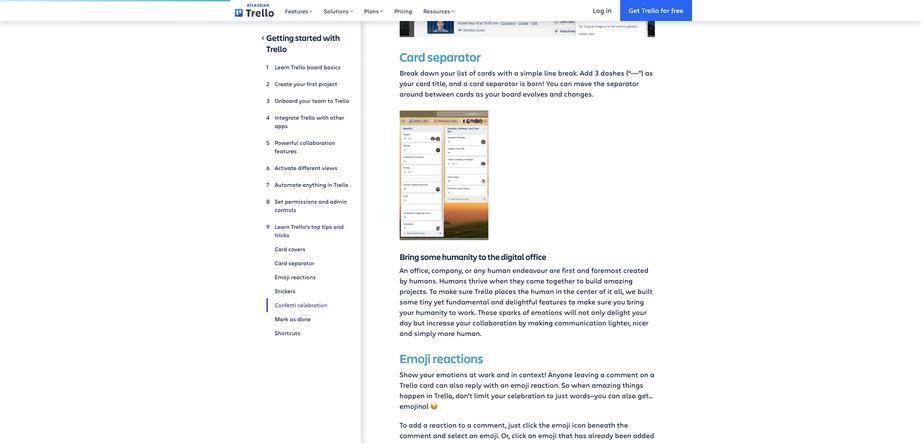 Task type: describe. For each thing, give the bounding box(es) containing it.
learn for learn trello's top tips and tricks
[[275, 223, 290, 231]]

1 vertical spatial make
[[577, 298, 596, 307]]

getting started with trello
[[266, 32, 340, 55]]

card for card separator break down your list of cards with a simple line break. add 3 dashes ("---") as your card title, and a card separator is born! you can move the separator around between cards as your board evolves and changes.
[[400, 49, 425, 65]]

the up delightful
[[518, 287, 529, 297]]

when inside bring some humanity to the digital office an office, company, or any human endeavour are first and foremost created by humans. humans thrive when they come together to build amazing projects. to make sure trello places the human in the center of it all, we built some tiny yet fundamental and delightful features to make sure you bring your humanity to work. those sparks of emotions will not only delight your day but increase your collaboration by making communication lighter, nicer and simply more human.
[[490, 277, 508, 286]]

are
[[550, 266, 560, 276]]

emoji for emoji reactions show your emotions at work and in context! anyone leaving a comment on a trello card can also reply with an emoji reaction. so when amazing things happen in trello, don't limit your celebration to just words—you can also get... emojinal 😂
[[400, 351, 431, 368]]

collaboration inside powerful collaboration features
[[300, 139, 335, 147]]

and down day
[[400, 329, 412, 339]]

you
[[546, 79, 559, 89]]

don't
[[456, 392, 473, 401]]

add
[[409, 421, 422, 431]]

endeavour
[[513, 266, 548, 276]]

reaction.
[[531, 381, 560, 391]]

born!
[[527, 79, 544, 89]]

powerful
[[275, 139, 298, 147]]

1 vertical spatial emoji
[[552, 421, 570, 431]]

learn trello board basics
[[275, 63, 341, 71]]

changes.
[[564, 90, 594, 99]]

or,
[[501, 432, 510, 441]]

feels.
[[452, 442, 469, 444]]

other
[[330, 114, 344, 121]]

select
[[448, 432, 468, 441]]

0 vertical spatial click
[[523, 421, 537, 431]]

separator up list
[[427, 49, 481, 65]]

😂
[[430, 402, 438, 412]]

and down list
[[449, 79, 462, 89]]

simple
[[520, 69, 543, 78]]

mark as done
[[275, 316, 311, 323]]

amazing inside the "emoji reactions show your emotions at work and in context! anyone leaving a comment on a trello card can also reply with an emoji reaction. so when amazing things happen in trello, don't limit your celebration to just words—you can also get... emojinal 😂"
[[592, 381, 621, 391]]

with inside getting started with trello
[[323, 32, 340, 43]]

trello inside automate anything in trello link
[[334, 181, 348, 189]]

title,
[[432, 79, 447, 89]]

reinforce
[[408, 442, 437, 444]]

communication
[[555, 319, 607, 328]]

it
[[608, 287, 612, 297]]

to left the work.
[[449, 308, 456, 318]]

trello inside bring some humanity to the digital office an office, company, or any human endeavour are first and foremost created by humans. humans thrive when they come together to build amazing projects. to make sure trello places the human in the center of it all, we built some tiny yet fundamental and delightful features to make sure you bring your humanity to work. those sparks of emotions will not only delight your day but increase your collaboration by making communication lighter, nicer and simply more human.
[[475, 287, 493, 297]]

in up 😂
[[427, 392, 433, 401]]

separator down ("-
[[607, 79, 639, 89]]

bring
[[627, 298, 644, 307]]

0 vertical spatial some
[[421, 252, 441, 263]]

come
[[526, 277, 545, 286]]

a right add
[[423, 421, 428, 431]]

but
[[414, 319, 425, 328]]

activate
[[275, 164, 297, 172]]

any
[[474, 266, 486, 276]]

things
[[623, 381, 644, 391]]

line
[[544, 69, 556, 78]]

yet
[[434, 298, 444, 307]]

to up any
[[479, 252, 486, 263]]

activate different views link
[[266, 161, 349, 175]]

sparks
[[499, 308, 521, 318]]

evolves
[[523, 90, 548, 99]]

covers
[[288, 246, 305, 253]]

tips
[[322, 223, 332, 231]]

collaboration inside bring some humanity to the digital office an office, company, or any human endeavour are first and foremost created by humans. humans thrive when they come together to build amazing projects. to make sure trello places the human in the center of it all, we built some tiny yet fundamental and delightful features to make sure you bring your humanity to work. those sparks of emotions will not only delight your day but increase your collaboration by making communication lighter, nicer and simply more human.
[[473, 319, 517, 328]]

learn for learn trello board basics
[[275, 63, 290, 71]]

built
[[638, 287, 653, 297]]

1 vertical spatial click
[[512, 432, 526, 441]]

learn trello board basics link
[[266, 60, 349, 74]]

together
[[546, 277, 575, 286]]

the left 'digital'
[[488, 252, 500, 263]]

will
[[564, 308, 577, 318]]

tricks
[[275, 232, 289, 240]]

features inside powerful collaboration features
[[275, 148, 297, 155]]

when inside the "emoji reactions show your emotions at work and in context! anyone leaving a comment on a trello card can also reply with an emoji reaction. so when amazing things happen in trello, don't limit your celebration to just words—you can also get... emojinal 😂"
[[572, 381, 590, 391]]

delightful
[[506, 298, 538, 307]]

trello inside get trello for free link
[[642, 6, 659, 15]]

delight
[[607, 308, 631, 318]]

card covers link
[[266, 243, 349, 257]]

create your first project link
[[266, 77, 349, 91]]

activate different views
[[275, 164, 338, 172]]

celebration inside the "emoji reactions show your emotions at work and in context! anyone leaving a comment on a trello card can also reply with an emoji reaction. so when amazing things happen in trello, don't limit your celebration to just words—you can also get... emojinal 😂"
[[508, 392, 545, 401]]

0 vertical spatial make
[[439, 287, 457, 297]]

page progress progress bar
[[0, 0, 230, 1]]

features
[[285, 7, 308, 15]]

build
[[586, 277, 602, 286]]

solutions
[[324, 7, 349, 15]]

emotions inside bring some humanity to the digital office an office, company, or any human endeavour are first and foremost created by humans. humans thrive when they come together to build amazing projects. to make sure trello places the human in the center of it all, we built some tiny yet fundamental and delightful features to make sure you bring your humanity to work. those sparks of emotions will not only delight your day but increase your collaboration by making communication lighter, nicer and simply more human.
[[531, 308, 563, 318]]

set permissions and admin controls link
[[266, 195, 349, 217]]

in left the context!
[[511, 371, 517, 380]]

thrive
[[469, 277, 488, 286]]

features button
[[279, 0, 318, 21]]

integrate trello with other apps link
[[266, 111, 349, 133]]

an
[[400, 266, 408, 276]]

in inside bring some humanity to the digital office an office, company, or any human endeavour are first and foremost created by humans. humans thrive when they come together to build amazing projects. to make sure trello places the human in the center of it all, we built some tiny yet fundamental and delightful features to make sure you bring your humanity to work. those sparks of emotions will not only delight your day but increase your collaboration by making communication lighter, nicer and simply more human.
[[556, 287, 562, 297]]

they
[[510, 277, 525, 286]]

1 vertical spatial humanity
[[416, 308, 448, 318]]

and inside the "emoji reactions show your emotions at work and in context! anyone leaving a comment on a trello card can also reply with an emoji reaction. so when amazing things happen in trello, don't limit your celebration to just words—you can also get... emojinal 😂"
[[497, 371, 510, 380]]

to inside the "emoji reactions show your emotions at work and in context! anyone leaving a comment on a trello card can also reply with an emoji reaction. so when amazing things happen in trello, don't limit your celebration to just words—you can also get... emojinal 😂"
[[547, 392, 554, 401]]

1 horizontal spatial as
[[476, 90, 484, 99]]

a right leaving at the right of page
[[601, 371, 605, 380]]

resources
[[423, 7, 450, 15]]

limit
[[474, 392, 489, 401]]

trello's
[[291, 223, 310, 231]]

a down list
[[463, 79, 468, 89]]

create your first project
[[275, 80, 337, 88]]

list
[[457, 69, 467, 78]]

dashes
[[601, 69, 625, 78]]

first inside bring some humanity to the digital office an office, company, or any human endeavour are first and foremost created by humans. humans thrive when they come together to build amazing projects. to make sure trello places the human in the center of it all, we built some tiny yet fundamental and delightful features to make sure you bring your humanity to work. those sparks of emotions will not only delight your day but increase your collaboration by making communication lighter, nicer and simply more human.
[[562, 266, 575, 276]]

controls
[[275, 207, 296, 214]]

apps
[[275, 122, 288, 130]]

2 vertical spatial can
[[608, 392, 620, 401]]

automate anything in trello link
[[266, 178, 349, 192]]

the down select
[[439, 442, 450, 444]]

and inside learn trello's top tips and tricks
[[333, 223, 344, 231]]

more
[[438, 329, 455, 339]]

fundamental
[[446, 298, 489, 307]]

1 - from the left
[[634, 69, 636, 78]]

all,
[[614, 287, 624, 297]]

set
[[275, 198, 284, 206]]

and down you
[[550, 90, 562, 99]]

0 horizontal spatial sure
[[459, 287, 473, 297]]

of inside 'card separator break down your list of cards with a simple line break. add 3 dashes ("---") as your card title, and a card separator is born! you can move the separator around between cards as your board evolves and changes.'
[[469, 69, 476, 78]]

separator inside 'link'
[[288, 260, 314, 267]]

with inside the "emoji reactions show your emotions at work and in context! anyone leaving a comment on a trello card can also reply with an emoji reaction. so when amazing things happen in trello, don't limit your celebration to just words—you can also get... emojinal 😂"
[[484, 381, 499, 391]]

get
[[629, 6, 640, 15]]

")
[[639, 69, 643, 78]]

to up will
[[569, 298, 576, 307]]

emoji reactions show your emotions at work and in context! anyone leaving a comment on a trello card can also reply with an emoji reaction. so when amazing things happen in trello, don't limit your celebration to just words—you can also get... emojinal 😂
[[400, 351, 655, 412]]

anyone
[[548, 371, 573, 380]]

log in
[[593, 6, 612, 15]]

a left the simple
[[514, 69, 519, 78]]

2 vertical spatial of
[[523, 308, 529, 318]]

2 - from the left
[[636, 69, 639, 78]]



Task type: vqa. For each thing, say whether or not it's contained in the screenshot.
the topmost Google
no



Task type: locate. For each thing, give the bounding box(es) containing it.
- left ")
[[634, 69, 636, 78]]

or
[[465, 266, 472, 276]]

an right select
[[469, 432, 478, 441]]

an
[[501, 381, 509, 391], [469, 432, 478, 441], [528, 432, 537, 441]]

trello down thrive on the right bottom of page
[[475, 287, 493, 297]]

get trello for free
[[629, 6, 684, 15]]

0 vertical spatial sure
[[459, 287, 473, 297]]

move
[[574, 79, 592, 89]]

1 horizontal spatial an
[[501, 381, 509, 391]]

reactions up at
[[433, 351, 483, 368]]

cards right list
[[478, 69, 496, 78]]

also down things
[[622, 392, 636, 401]]

emoji down the context!
[[511, 381, 529, 391]]

just inside to add a reaction to a comment, just click the emoji icon beneath the comment and select an emoji. or, click an emoji that has already been added to reinforce the feels.
[[508, 421, 521, 431]]

different
[[298, 164, 321, 172]]

human.
[[457, 329, 481, 339]]

mark
[[275, 316, 288, 323]]

to up select
[[459, 421, 465, 431]]

humanity down tiny in the left of the page
[[416, 308, 448, 318]]

emoji inside the "emoji reactions show your emotions at work and in context! anyone leaving a comment on a trello card can also reply with an emoji reaction. so when amazing things happen in trello, don't limit your celebration to just words—you can also get... emojinal 😂"
[[511, 381, 529, 391]]

to up center
[[577, 277, 584, 286]]

make down humans
[[439, 287, 457, 297]]

1 vertical spatial features
[[539, 298, 567, 307]]

create
[[275, 80, 292, 88]]

an image showing how to add a cover to a trello card image
[[400, 0, 655, 37]]

the up "been"
[[617, 421, 628, 431]]

- right ("-
[[636, 69, 639, 78]]

0 vertical spatial human
[[487, 266, 511, 276]]

show
[[400, 371, 418, 380]]

words—you
[[570, 392, 607, 401]]

simply
[[414, 329, 436, 339]]

features down powerful
[[275, 148, 297, 155]]

emotions inside the "emoji reactions show your emotions at work and in context! anyone leaving a comment on a trello card can also reply with an emoji reaction. so when amazing things happen in trello, don't limit your celebration to just words—you can also get... emojinal 😂"
[[436, 371, 468, 380]]

reactions for emoji reactions show your emotions at work and in context! anyone leaving a comment on a trello card can also reply with an emoji reaction. so when amazing things happen in trello, don't limit your celebration to just words—you can also get... emojinal 😂
[[433, 351, 483, 368]]

card inside 'link'
[[275, 260, 287, 267]]

1 horizontal spatial make
[[577, 298, 596, 307]]

to right "team"
[[328, 97, 333, 105]]

first inside create your first project link
[[307, 80, 317, 88]]

card inside 'card separator break down your list of cards with a simple line break. add 3 dashes ("---") as your card title, and a card separator is born! you can move the separator around between cards as your board evolves and changes.'
[[400, 49, 425, 65]]

break.
[[558, 69, 578, 78]]

separator
[[427, 49, 481, 65], [486, 79, 518, 89], [607, 79, 639, 89], [288, 260, 314, 267]]

2 horizontal spatial as
[[645, 69, 653, 78]]

just up or, at the right of the page
[[508, 421, 521, 431]]

1 vertical spatial just
[[508, 421, 521, 431]]

confetti celebration
[[275, 302, 327, 309]]

first
[[307, 80, 317, 88], [562, 266, 575, 276]]

1 vertical spatial of
[[599, 287, 606, 297]]

1 vertical spatial emoji
[[400, 351, 431, 368]]

0 vertical spatial first
[[307, 80, 317, 88]]

with right started in the top left of the page
[[323, 32, 340, 43]]

an inside the "emoji reactions show your emotions at work and in context! anyone leaving a comment on a trello card can also reply with an emoji reaction. so when amazing things happen in trello, don't limit your celebration to just words—you can also get... emojinal 😂"
[[501, 381, 509, 391]]

admin
[[330, 198, 347, 206]]

free
[[671, 6, 684, 15]]

1 vertical spatial comment
[[400, 432, 431, 441]]

0 vertical spatial reactions
[[291, 274, 316, 281]]

those
[[478, 308, 497, 318]]

1 vertical spatial to
[[400, 421, 407, 431]]

and inside 'set permissions and admin controls'
[[319, 198, 329, 206]]

1 horizontal spatial can
[[560, 79, 572, 89]]

to left reinforce
[[400, 442, 407, 444]]

1 horizontal spatial collaboration
[[473, 319, 517, 328]]

trello inside getting started with trello
[[266, 43, 287, 55]]

0 horizontal spatial emoji
[[275, 274, 290, 281]]

1 vertical spatial by
[[519, 319, 526, 328]]

collaboration down those
[[473, 319, 517, 328]]

an right the 'reply'
[[501, 381, 509, 391]]

created
[[623, 266, 649, 276]]

learn inside learn trello's top tips and tricks
[[275, 223, 290, 231]]

2 vertical spatial card
[[275, 260, 287, 267]]

to left add
[[400, 421, 407, 431]]

when up places
[[490, 277, 508, 286]]

0 vertical spatial just
[[556, 392, 568, 401]]

1 vertical spatial emotions
[[436, 371, 468, 380]]

card inside the "emoji reactions show your emotions at work and in context! anyone leaving a comment on a trello card can also reply with an emoji reaction. so when amazing things happen in trello, don't limit your celebration to just words—you can also get... emojinal 😂"
[[420, 381, 434, 391]]

trello,
[[434, 392, 454, 401]]

on
[[640, 371, 649, 380]]

0 horizontal spatial make
[[439, 287, 457, 297]]

sure up fundamental
[[459, 287, 473, 297]]

card separator link
[[266, 257, 349, 271]]

0 vertical spatial to
[[430, 287, 437, 297]]

reactions inside the "emoji reactions show your emotions at work and in context! anyone leaving a comment on a trello card can also reply with an emoji reaction. so when amazing things happen in trello, don't limit your celebration to just words—you can also get... emojinal 😂"
[[433, 351, 483, 368]]

0 vertical spatial can
[[560, 79, 572, 89]]

humanity up 'or'
[[442, 252, 477, 263]]

amazing inside bring some humanity to the digital office an office, company, or any human endeavour are first and foremost created by humans. humans thrive when they come together to build amazing projects. to make sure trello places the human in the center of it all, we built some tiny yet fundamental and delightful features to make sure you bring your humanity to work. those sparks of emotions will not only delight your day but increase your collaboration by making communication lighter, nicer and simply more human.
[[604, 277, 633, 286]]

in inside automate anything in trello link
[[328, 181, 332, 189]]

and down places
[[491, 298, 504, 307]]

plans
[[364, 7, 379, 15]]

0 vertical spatial when
[[490, 277, 508, 286]]

2 vertical spatial emoji
[[538, 432, 557, 441]]

0 horizontal spatial collaboration
[[300, 139, 335, 147]]

can inside 'card separator break down your list of cards with a simple line break. add 3 dashes ("---") as your card title, and a card separator is born! you can move the separator around between cards as your board evolves and changes.'
[[560, 79, 572, 89]]

the left icon
[[539, 421, 550, 431]]

the inside 'card separator break down your list of cards with a simple line break. add 3 dashes ("---") as your card title, and a card separator is born! you can move the separator around between cards as your board evolves and changes.'
[[594, 79, 605, 89]]

2 horizontal spatial can
[[608, 392, 620, 401]]

0 vertical spatial comment
[[607, 371, 638, 380]]

shortcuts link
[[266, 327, 349, 341]]

emotions up making
[[531, 308, 563, 318]]

just inside the "emoji reactions show your emotions at work and in context! anyone leaving a comment on a trello card can also reply with an emoji reaction. so when amazing things happen in trello, don't limit your celebration to just words—you can also get... emojinal 😂"
[[556, 392, 568, 401]]

0 vertical spatial by
[[400, 277, 407, 286]]

emoji reactions link
[[266, 271, 349, 285]]

cards down list
[[456, 90, 474, 99]]

1 horizontal spatial by
[[519, 319, 526, 328]]

to add a reaction to a comment, just click the emoji icon beneath the comment and select an emoji. or, click an emoji that has already been added to reinforce the feels.
[[400, 421, 654, 444]]

done
[[297, 316, 311, 323]]

amazing up all,
[[604, 277, 633, 286]]

1 horizontal spatial reactions
[[433, 351, 483, 368]]

basics
[[324, 63, 341, 71]]

1 horizontal spatial of
[[523, 308, 529, 318]]

2 vertical spatial as
[[290, 316, 296, 323]]

reactions down 'card separator' 'link'
[[291, 274, 316, 281]]

1 horizontal spatial board
[[502, 90, 521, 99]]

("-
[[626, 69, 634, 78]]

click
[[523, 421, 537, 431], [512, 432, 526, 441]]

of down delightful
[[523, 308, 529, 318]]

emojinal
[[400, 402, 429, 412]]

emoji up that
[[552, 421, 570, 431]]

by down sparks
[[519, 319, 526, 328]]

0 vertical spatial as
[[645, 69, 653, 78]]

work.
[[458, 308, 476, 318]]

board down is
[[502, 90, 521, 99]]

emotions left at
[[436, 371, 468, 380]]

0 vertical spatial also
[[450, 381, 464, 391]]

collaboration down integrate trello with other apps
[[300, 139, 335, 147]]

celebration down 'stickers' link
[[297, 302, 327, 309]]

a up select
[[467, 421, 472, 431]]

1 vertical spatial sure
[[597, 298, 612, 307]]

1 vertical spatial when
[[572, 381, 590, 391]]

top
[[311, 223, 321, 231]]

the down together
[[564, 287, 575, 297]]

getting
[[266, 32, 294, 43]]

work
[[478, 371, 495, 380]]

0 horizontal spatial just
[[508, 421, 521, 431]]

stickers link
[[266, 285, 349, 299]]

digital
[[501, 252, 524, 263]]

in
[[606, 6, 612, 15], [328, 181, 332, 189], [556, 287, 562, 297], [511, 371, 517, 380], [427, 392, 433, 401]]

0 horizontal spatial cards
[[456, 90, 474, 99]]

with left the simple
[[497, 69, 513, 78]]

some up office,
[[421, 252, 441, 263]]

plans button
[[359, 0, 389, 21]]

permissions
[[285, 198, 317, 206]]

by down an
[[400, 277, 407, 286]]

celebration down reaction.
[[508, 392, 545, 401]]

1 vertical spatial amazing
[[592, 381, 621, 391]]

in right anything
[[328, 181, 332, 189]]

to down reaction.
[[547, 392, 554, 401]]

1 vertical spatial first
[[562, 266, 575, 276]]

context!
[[519, 371, 547, 380]]

1 horizontal spatial cards
[[478, 69, 496, 78]]

1 horizontal spatial emoji
[[400, 351, 431, 368]]

that
[[559, 432, 573, 441]]

humanity
[[442, 252, 477, 263], [416, 308, 448, 318]]

human down the come
[[531, 287, 554, 297]]

human
[[487, 266, 511, 276], [531, 287, 554, 297]]

0 vertical spatial learn
[[275, 63, 290, 71]]

1 vertical spatial celebration
[[508, 392, 545, 401]]

trello down show
[[400, 381, 418, 391]]

1 vertical spatial card
[[275, 246, 287, 253]]

trello left for
[[642, 6, 659, 15]]

0 horizontal spatial an
[[469, 432, 478, 441]]

with left other
[[317, 114, 329, 121]]

0 vertical spatial celebration
[[297, 302, 327, 309]]

emoji for emoji reactions
[[275, 274, 290, 281]]

0 vertical spatial emoji
[[511, 381, 529, 391]]

when down leaving at the right of page
[[572, 381, 590, 391]]

1 horizontal spatial some
[[421, 252, 441, 263]]

amazing
[[604, 277, 633, 286], [592, 381, 621, 391]]

atlassian trello image
[[235, 4, 274, 17]]

0 vertical spatial of
[[469, 69, 476, 78]]

0 vertical spatial card
[[400, 49, 425, 65]]

an image showing an example of a card separator on a trello board image
[[400, 111, 488, 241]]

with down work
[[484, 381, 499, 391]]

company,
[[432, 266, 463, 276]]

sure down it
[[597, 298, 612, 307]]

first up together
[[562, 266, 575, 276]]

learn up "tricks"
[[275, 223, 290, 231]]

trello left started in the top left of the page
[[266, 43, 287, 55]]

1 learn from the top
[[275, 63, 290, 71]]

powerful collaboration features link
[[266, 136, 349, 159]]

0 horizontal spatial board
[[307, 63, 322, 71]]

in down together
[[556, 287, 562, 297]]

reactions inside emoji reactions link
[[291, 274, 316, 281]]

card for card separator
[[275, 260, 287, 267]]

emoji up stickers
[[275, 274, 290, 281]]

trello up admin
[[334, 181, 348, 189]]

log in link
[[585, 0, 620, 21]]

card up break
[[400, 49, 425, 65]]

the down 3
[[594, 79, 605, 89]]

pricing link
[[389, 0, 418, 21]]

in inside log in link
[[606, 6, 612, 15]]

happen
[[400, 392, 425, 401]]

office
[[526, 252, 546, 263]]

automate anything in trello
[[275, 181, 348, 189]]

amazing up words—you
[[592, 381, 621, 391]]

0 horizontal spatial comment
[[400, 432, 431, 441]]

2 horizontal spatial an
[[528, 432, 537, 441]]

mark as done link
[[266, 313, 349, 327]]

separator down covers
[[288, 260, 314, 267]]

get trello for free link
[[620, 0, 692, 21]]

separator left is
[[486, 79, 518, 89]]

learn up create
[[275, 63, 290, 71]]

just down so at right bottom
[[556, 392, 568, 401]]

team
[[312, 97, 326, 105]]

0 vertical spatial board
[[307, 63, 322, 71]]

card covers
[[275, 246, 305, 253]]

1 horizontal spatial when
[[572, 381, 590, 391]]

1 horizontal spatial sure
[[597, 298, 612, 307]]

trello up other
[[335, 97, 349, 105]]

1 horizontal spatial human
[[531, 287, 554, 297]]

integrate trello with other apps
[[275, 114, 344, 130]]

1 horizontal spatial comment
[[607, 371, 638, 380]]

card down "tricks"
[[275, 246, 287, 253]]

human down 'digital'
[[487, 266, 511, 276]]

1 horizontal spatial features
[[539, 298, 567, 307]]

trello inside the "emoji reactions show your emotions at work and in context! anyone leaving a comment on a trello card can also reply with an emoji reaction. so when amazing things happen in trello, don't limit your celebration to just words—you can also get... emojinal 😂"
[[400, 381, 418, 391]]

comment inside the "emoji reactions show your emotions at work and in context! anyone leaving a comment on a trello card can also reply with an emoji reaction. so when amazing things happen in trello, don't limit your celebration to just words—you can also get... emojinal 😂"
[[607, 371, 638, 380]]

1 vertical spatial also
[[622, 392, 636, 401]]

0 horizontal spatial reactions
[[291, 274, 316, 281]]

at
[[469, 371, 477, 380]]

comment,
[[473, 421, 507, 431]]

0 horizontal spatial by
[[400, 277, 407, 286]]

card separator
[[275, 260, 314, 267]]

board inside 'card separator break down your list of cards with a simple line break. add 3 dashes ("---") as your card title, and a card separator is born! you can move the separator around between cards as your board evolves and changes.'
[[502, 90, 521, 99]]

get...
[[638, 392, 653, 401]]

0 horizontal spatial some
[[400, 298, 418, 307]]

we
[[626, 287, 636, 297]]

2 learn from the top
[[275, 223, 290, 231]]

0 horizontal spatial of
[[469, 69, 476, 78]]

1 horizontal spatial just
[[556, 392, 568, 401]]

celebration inside confetti celebration link
[[297, 302, 327, 309]]

and
[[449, 79, 462, 89], [550, 90, 562, 99], [319, 198, 329, 206], [333, 223, 344, 231], [577, 266, 590, 276], [491, 298, 504, 307], [400, 329, 412, 339], [497, 371, 510, 380], [433, 432, 446, 441]]

trello up the create your first project
[[291, 63, 306, 71]]

2 horizontal spatial of
[[599, 287, 606, 297]]

0 vertical spatial amazing
[[604, 277, 633, 286]]

1 vertical spatial collaboration
[[473, 319, 517, 328]]

1 vertical spatial can
[[436, 381, 448, 391]]

1 vertical spatial cards
[[456, 90, 474, 99]]

and right tips on the bottom left
[[333, 223, 344, 231]]

automate
[[275, 181, 301, 189]]

can up trello,
[[436, 381, 448, 391]]

card for card covers
[[275, 246, 287, 253]]

leaving
[[575, 371, 599, 380]]

0 horizontal spatial also
[[450, 381, 464, 391]]

1 vertical spatial human
[[531, 287, 554, 297]]

confetti celebration link
[[266, 299, 349, 313]]

comment up things
[[607, 371, 638, 380]]

of right list
[[469, 69, 476, 78]]

0 horizontal spatial can
[[436, 381, 448, 391]]

0 horizontal spatial celebration
[[297, 302, 327, 309]]

0 horizontal spatial features
[[275, 148, 297, 155]]

0 vertical spatial collaboration
[[300, 139, 335, 147]]

make down center
[[577, 298, 596, 307]]

bring
[[400, 252, 419, 263]]

a
[[514, 69, 519, 78], [463, 79, 468, 89], [601, 371, 605, 380], [650, 371, 655, 380], [423, 421, 428, 431], [467, 421, 472, 431]]

1 vertical spatial some
[[400, 298, 418, 307]]

some down projects.
[[400, 298, 418, 307]]

trello
[[642, 6, 659, 15], [266, 43, 287, 55], [291, 63, 306, 71], [335, 97, 349, 105], [301, 114, 315, 121], [334, 181, 348, 189], [475, 287, 493, 297], [400, 381, 418, 391]]

comment inside to add a reaction to a comment, just click the emoji icon beneath the comment and select an emoji. or, click an emoji that has already been added to reinforce the feels.
[[400, 432, 431, 441]]

features up will
[[539, 298, 567, 307]]

collaboration
[[300, 139, 335, 147], [473, 319, 517, 328]]

features inside bring some humanity to the digital office an office, company, or any human endeavour are first and foremost created by humans. humans thrive when they come together to build amazing projects. to make sure trello places the human in the center of it all, we built some tiny yet fundamental and delightful features to make sure you bring your humanity to work. those sparks of emotions will not only delight your day but increase your collaboration by making communication lighter, nicer and simply more human.
[[539, 298, 567, 307]]

shortcuts
[[275, 330, 300, 337]]

1 vertical spatial learn
[[275, 223, 290, 231]]

trello inside learn trello board basics link
[[291, 63, 306, 71]]

learn
[[275, 63, 290, 71], [275, 223, 290, 231]]

places
[[495, 287, 516, 297]]

lighter,
[[608, 319, 631, 328]]

confetti
[[275, 302, 296, 309]]

1 horizontal spatial celebration
[[508, 392, 545, 401]]

trello down onboard your team to trello link
[[301, 114, 315, 121]]

can right words—you
[[608, 392, 620, 401]]

0 vertical spatial cards
[[478, 69, 496, 78]]

1 horizontal spatial emotions
[[531, 308, 563, 318]]

emoji reactions
[[275, 274, 316, 281]]

0 vertical spatial humanity
[[442, 252, 477, 263]]

0 vertical spatial emoji
[[275, 274, 290, 281]]

1 horizontal spatial also
[[622, 392, 636, 401]]

and right work
[[497, 371, 510, 380]]

reactions for emoji reactions
[[291, 274, 316, 281]]

trello inside onboard your team to trello link
[[335, 97, 349, 105]]

day
[[400, 319, 412, 328]]

to inside to add a reaction to a comment, just click the emoji icon beneath the comment and select an emoji. or, click an emoji that has already been added to reinforce the feels.
[[400, 421, 407, 431]]

between
[[425, 90, 454, 99]]

tiny
[[420, 298, 432, 307]]

and down reaction
[[433, 432, 446, 441]]

and inside to add a reaction to a comment, just click the emoji icon beneath the comment and select an emoji. or, click an emoji that has already been added to reinforce the feels.
[[433, 432, 446, 441]]

emoji up show
[[400, 351, 431, 368]]

comment up reinforce
[[400, 432, 431, 441]]

with inside 'card separator break down your list of cards with a simple line break. add 3 dashes ("---") as your card title, and a card separator is born! you can move the separator around between cards as your board evolves and changes.'
[[497, 69, 513, 78]]

pricing
[[394, 7, 412, 15]]

1 vertical spatial reactions
[[433, 351, 483, 368]]

make
[[439, 287, 457, 297], [577, 298, 596, 307]]

0 horizontal spatial emotions
[[436, 371, 468, 380]]

0 horizontal spatial as
[[290, 316, 296, 323]]

can
[[560, 79, 572, 89], [436, 381, 448, 391], [608, 392, 620, 401]]

first left project at the top of the page
[[307, 80, 317, 88]]

emoji inside the "emoji reactions show your emotions at work and in context! anyone leaving a comment on a trello card can also reply with an emoji reaction. so when amazing things happen in trello, don't limit your celebration to just words—you can also get... emojinal 😂"
[[400, 351, 431, 368]]

a right the on
[[650, 371, 655, 380]]

with inside integrate trello with other apps
[[317, 114, 329, 121]]

trello inside integrate trello with other apps
[[301, 114, 315, 121]]

card down card covers
[[275, 260, 287, 267]]

and up build
[[577, 266, 590, 276]]

to inside bring some humanity to the digital office an office, company, or any human endeavour are first and foremost created by humans. humans thrive when they come together to build amazing projects. to make sure trello places the human in the center of it all, we built some tiny yet fundamental and delightful features to make sure you bring your humanity to work. those sparks of emotions will not only delight your day but increase your collaboration by making communication lighter, nicer and simply more human.
[[430, 287, 437, 297]]

to up the yet on the left
[[430, 287, 437, 297]]

increase
[[427, 319, 454, 328]]

humans
[[439, 277, 467, 286]]



